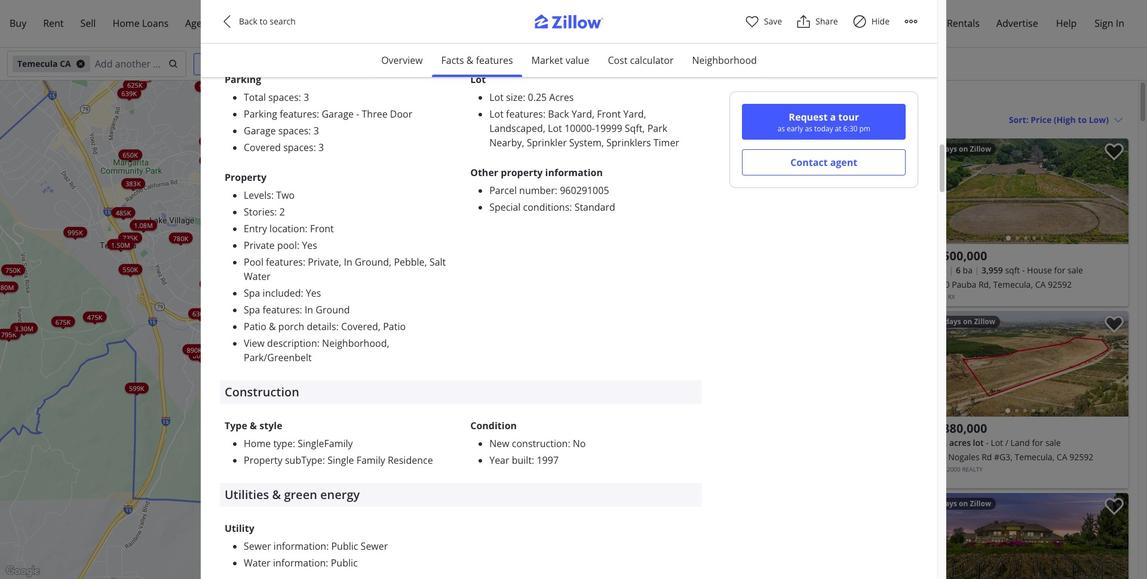 Task type: locate. For each thing, give the bounding box(es) containing it.
property images, use arrow keys to navigate, image 1 of 41 group
[[922, 139, 1129, 247]]

zillow logo image
[[526, 14, 622, 35]]

0 vertical spatial 795k
[[293, 227, 308, 236]]

yard, up sqft,
[[624, 108, 647, 121]]

0 horizontal spatial -
[[356, 108, 360, 121]]

2 vertical spatial 1.50m
[[250, 291, 269, 300]]

zillow down 39100 pauba rd, temecula, ca 92592 realty rx
[[975, 317, 996, 327]]

0 vertical spatial -
[[356, 108, 360, 121]]

1 horizontal spatial chevron down image
[[1114, 115, 1124, 125]]

0 los nogales rd #g3, temecula, ca 92592 image
[[922, 311, 1129, 417]]

1.19m
[[318, 326, 337, 335]]

599k link
[[125, 383, 149, 394]]

1 vertical spatial garage
[[244, 124, 276, 137]]

995k
[[68, 228, 83, 237]]

features up the 745k
[[280, 108, 317, 121]]

on right 80
[[747, 144, 756, 154]]

chevron right image
[[896, 184, 911, 199], [1109, 357, 1123, 372]]

0 horizontal spatial 625k
[[127, 80, 143, 89]]

chevron right image for 68 days on zillow
[[1109, 540, 1123, 554]]

tour inside 3d tour 780k
[[268, 148, 279, 153]]

front up 645k
[[597, 108, 621, 121]]

back left to
[[239, 16, 258, 27]]

remove
[[531, 96, 565, 108]]

chevron right image
[[1109, 184, 1123, 199], [1109, 540, 1123, 554]]

0 vertical spatial garage
[[322, 108, 354, 121]]

1 vertical spatial home
[[244, 438, 271, 451]]

in right private,
[[344, 256, 353, 269]]

625k link
[[123, 79, 147, 90], [243, 246, 267, 256]]

in inside private, in ground, pebble, salt water
[[344, 256, 353, 269]]

back
[[239, 16, 258, 27], [548, 108, 569, 121]]

on right 68
[[960, 499, 969, 509]]

2 water from the top
[[244, 557, 271, 570]]

save this home image
[[1105, 499, 1125, 516]]

results
[[728, 114, 755, 125]]

save this home image for $5,880,000
[[1105, 316, 1125, 334]]

795k
[[293, 227, 308, 236], [1, 330, 16, 339]]

3d inside 3d tour 849k
[[329, 313, 335, 319]]

1 vertical spatial 1.50m link
[[107, 239, 134, 250]]

energy
[[320, 487, 360, 503]]

2 vertical spatial in
[[305, 304, 313, 317]]

36400 de portola rd, temecula, ca 92592 image
[[709, 139, 917, 245]]

0 vertical spatial back
[[239, 16, 258, 27]]

chevron left image inside property images, use arrow keys to navigate, image 1 of 21 group
[[715, 184, 729, 199]]

chevron down image
[[521, 59, 530, 69]]

1 horizontal spatial yard,
[[624, 108, 647, 121]]

sqft,
[[625, 122, 645, 135]]

water down utility
[[244, 557, 271, 570]]

in inside navigation
[[1117, 17, 1125, 30]]

new up private
[[260, 226, 270, 232]]

640k
[[255, 108, 270, 117]]

37028 de portola rd, temecula, ca 92592 image
[[922, 494, 1129, 580]]

2 inside levels : two stories : 2 entry location : front private pool : yes
[[280, 206, 285, 219]]

780k
[[257, 153, 273, 162], [173, 233, 188, 242]]

0 vertical spatial spa
[[244, 287, 260, 300]]

yes up private,
[[302, 239, 317, 252]]

1 horizontal spatial new
[[260, 226, 270, 232]]

tour inside 3d tour 849k
[[336, 313, 348, 319]]

750k
[[5, 265, 21, 274]]

zillow right 68
[[971, 499, 992, 509]]

550k link up location at the left
[[261, 198, 285, 209]]

features up '5.88m' link at the top left
[[476, 54, 513, 67]]

sell link
[[72, 10, 104, 38]]

information for parcel number
[[546, 166, 603, 179]]

129 results
[[711, 114, 755, 125]]

1 vertical spatial -
[[1023, 265, 1026, 276]]

550k link down 569k link
[[220, 342, 244, 353]]

zillow
[[758, 144, 779, 154], [971, 144, 992, 154], [975, 317, 996, 327], [971, 499, 992, 509]]

type
[[273, 438, 293, 451]]

1 horizontal spatial 639k link
[[260, 244, 284, 255]]

overview button
[[372, 44, 433, 77]]

1 horizontal spatial 780k link
[[253, 146, 282, 163]]

2 as from the left
[[806, 124, 813, 134]]

1 horizontal spatial 780k
[[257, 153, 273, 162]]

0 horizontal spatial 550k link
[[119, 264, 142, 275]]

& inside 'button'
[[467, 54, 474, 67]]

0 vertical spatial sale
[[1068, 265, 1084, 276]]

894k link
[[338, 325, 362, 336]]

garage
[[322, 108, 354, 121], [244, 124, 276, 137]]

information inside other property information parcel number : 960291005 special conditions : standard
[[546, 166, 603, 179]]

0 vertical spatial temecula,
[[994, 279, 1034, 291]]

subtype
[[285, 454, 323, 467]]

patio
[[244, 320, 267, 333], [383, 320, 406, 333]]

11.0m link
[[504, 197, 531, 208]]

temecula, down 'sqft'
[[994, 279, 1034, 291]]

chevron left image inside property images, use arrow keys to navigate, image 1 of 5 group
[[928, 357, 942, 372]]

property up levels
[[225, 171, 267, 184]]

agent
[[185, 17, 211, 30]]

lot left size
[[490, 91, 504, 104]]

property images, use arrow keys to navigate, image 1 of 21 group
[[709, 139, 917, 245]]

39100 pauba rd, temecula, ca 92592 image
[[922, 139, 1129, 245]]

0 vertical spatial 3
[[304, 91, 309, 104]]

heart image
[[745, 14, 760, 29]]

39100 pauba rd, temecula, ca 92592 link
[[926, 278, 1125, 292]]

garage up covered
[[244, 124, 276, 137]]

1 horizontal spatial 635k
[[279, 236, 294, 245]]

park/greenbelt
[[244, 351, 312, 365]]

635k up private
[[242, 228, 257, 237]]

635k link down location at the left
[[275, 235, 299, 246]]

for inside $5,880,000 48.52 acres lot - lot / land for sale
[[1033, 438, 1044, 449]]

chevron right image inside property images, use arrow keys to navigate, image 1 of 21 group
[[896, 184, 911, 199]]

699k for the topmost 699k link
[[311, 250, 326, 259]]

11.0m
[[508, 198, 527, 207]]

patio down 670k link
[[244, 320, 267, 333]]

units
[[224, 142, 239, 150], [606, 472, 621, 481]]

year
[[490, 454, 510, 467]]

1 horizontal spatial temecula
[[711, 92, 767, 108]]

hide image
[[853, 14, 867, 29]]

overview
[[382, 54, 423, 67]]

private,
[[308, 256, 342, 269]]

& for utilities
[[272, 487, 281, 503]]

1 vertical spatial 795k link
[[0, 329, 21, 340]]

home inside type & style home type : singlefamily property subtype : single family residence
[[244, 438, 271, 451]]

6 ba
[[956, 265, 973, 276]]

single
[[328, 454, 354, 467]]

0 horizontal spatial back
[[239, 16, 258, 27]]

family right "single"
[[357, 454, 385, 467]]

temecula up "results"
[[711, 92, 767, 108]]

799k up 788k 'link'
[[299, 129, 315, 138]]

675k 680k
[[55, 317, 273, 330]]

tour
[[234, 136, 246, 142], [268, 148, 279, 153], [336, 313, 348, 319], [228, 330, 240, 335], [220, 344, 231, 349], [347, 347, 359, 352], [335, 376, 347, 381]]

550k up location at the left
[[265, 199, 280, 208]]

2 horizontal spatial 1.50m
[[250, 291, 269, 300]]

1 horizontal spatial front
[[597, 108, 621, 121]]

save this home image
[[893, 143, 912, 161], [1105, 143, 1125, 161], [1105, 316, 1125, 334]]

features up landscaped,
[[506, 108, 543, 121]]

780k link right 735k
[[169, 233, 193, 243]]

days right 41
[[941, 144, 958, 154]]

1 vertical spatial 92592
[[1070, 452, 1094, 463]]

days for 68
[[941, 499, 958, 509]]

3d inside 3d tour 800k
[[341, 347, 346, 352]]

1 vertical spatial 550k
[[123, 265, 138, 274]]

lot left /
[[991, 438, 1004, 449]]

temecula inside main content
[[711, 92, 767, 108]]

in for private,
[[344, 256, 353, 269]]

1 chevron right image from the top
[[1109, 184, 1123, 199]]

1 vertical spatial 795k
[[1, 330, 16, 339]]

spaces up 640k link
[[269, 91, 299, 104]]

0 vertical spatial 639k link
[[117, 88, 141, 98]]

0 horizontal spatial realty
[[926, 293, 947, 301]]

0 horizontal spatial 2
[[280, 206, 285, 219]]

1 horizontal spatial in
[[344, 256, 353, 269]]

625k for leftmost '625k' link
[[127, 80, 143, 89]]

chevron left image down 490
[[928, 357, 942, 372]]

tour inside 3d tour 540k
[[228, 330, 240, 335]]

property down 'type'
[[244, 454, 283, 467]]

1 vertical spatial 780k
[[173, 233, 188, 242]]

utilities
[[225, 487, 269, 503]]

tour for 800k
[[347, 347, 359, 352]]

property
[[501, 166, 543, 179]]

yes inside levels : two stories : 2 entry location : front private pool : yes
[[302, 239, 317, 252]]

1.50m up "565k" link on the bottom of the page
[[250, 291, 269, 300]]

-
[[356, 108, 360, 121], [1023, 265, 1026, 276], [987, 438, 989, 449]]

temecula, inside 0 los nogales rd #g3, temecula, ca 92592 remax 2000 realty
[[1015, 452, 1055, 463]]

2 chevron right image from the top
[[1109, 540, 1123, 554]]

spaces down the 745k link
[[283, 141, 314, 154]]

3d inside 3d tour 850k
[[329, 376, 334, 381]]

1 horizontal spatial 800k link
[[247, 83, 271, 94]]

1 horizontal spatial -
[[987, 438, 989, 449]]

41 days on zillow
[[931, 144, 992, 154]]

0 horizontal spatial 550k
[[123, 265, 138, 274]]

request
[[789, 111, 828, 124]]

main content containing temecula ca luxury homes
[[699, 81, 1139, 580]]

zillow right 80
[[758, 144, 779, 154]]

chevron left image down 80
[[715, 184, 729, 199]]

80
[[719, 144, 727, 154]]

main content
[[699, 81, 1139, 580]]

0 vertical spatial 699k
[[311, 250, 326, 259]]

buy link
[[1, 10, 35, 38]]

family left the room in the top of the page
[[574, 5, 603, 18]]

garage left three
[[322, 108, 354, 121]]

675k
[[55, 317, 71, 326]]

3d inside 3d tour 780k
[[261, 148, 266, 153]]

1 horizontal spatial 795k link
[[289, 226, 312, 237]]

skip link list tab list
[[372, 44, 767, 78]]

as left early
[[778, 124, 785, 134]]

0 vertical spatial 2
[[280, 206, 285, 219]]

790k
[[311, 468, 327, 477]]

sale right house
[[1068, 265, 1084, 276]]

no
[[573, 438, 586, 451]]

on for 41
[[960, 144, 969, 154]]

0 horizontal spatial family
[[357, 454, 385, 467]]

550k down 569k link
[[224, 343, 240, 352]]

chevron left image
[[220, 14, 234, 29], [715, 184, 729, 199], [928, 357, 942, 372], [928, 540, 942, 554]]

1 horizontal spatial chevron right image
[[1109, 357, 1123, 372]]

845k
[[282, 401, 297, 410]]

0 horizontal spatial units
[[224, 142, 239, 150]]

0 vertical spatial new
[[223, 120, 232, 126]]

& inside spa included : yes spa features : in ground patio & porch details : covered, patio
[[269, 320, 276, 333]]

agent finder link
[[177, 10, 249, 38]]

48.52
[[926, 438, 948, 449]]

sale up the 0 los nogales rd #g3, temecula, ca 92592 link
[[1046, 438, 1062, 449]]

days right 490
[[945, 317, 962, 327]]

ca inside filters 'element'
[[60, 58, 71, 69]]

on for 80
[[747, 144, 756, 154]]

1 sewer from the left
[[244, 540, 271, 553]]

800k inside 3d tour 800k
[[337, 352, 353, 361]]

temecula inside filters 'element'
[[17, 58, 58, 69]]

1 yard, from the left
[[572, 108, 595, 121]]

635k down location at the left
[[279, 236, 294, 245]]

save button
[[745, 14, 783, 29]]

property
[[225, 38, 275, 54], [225, 171, 267, 184], [244, 454, 283, 467]]

0 horizontal spatial patio
[[244, 320, 267, 333]]

& down 670k link
[[269, 320, 276, 333]]

0 horizontal spatial 639k link
[[117, 88, 141, 98]]

chevron right image inside property images, use arrow keys to navigate, image 1 of 69 group
[[1109, 540, 1123, 554]]

door
[[390, 108, 413, 121]]

days right 80
[[729, 144, 745, 154]]

1 vertical spatial 2
[[600, 472, 604, 481]]

link
[[334, 220, 367, 236], [287, 267, 315, 283], [315, 385, 343, 401]]

#g3,
[[995, 452, 1013, 463]]

1.50m down the 1.08m link
[[111, 240, 130, 249]]

chevron left image for 490 days on zillow
[[928, 357, 942, 372]]

parking up total
[[225, 73, 261, 86]]

3d for 800k
[[341, 347, 346, 352]]

days for 80
[[729, 144, 745, 154]]

0 horizontal spatial front
[[310, 222, 334, 235]]

park
[[648, 122, 668, 135]]

on right 490
[[964, 317, 973, 327]]

680k
[[258, 321, 273, 330]]

1.50m
[[199, 82, 218, 91], [111, 240, 130, 249], [250, 291, 269, 300]]

129
[[711, 114, 726, 125]]

1 water from the top
[[244, 270, 271, 283]]

1 vertical spatial 799k
[[289, 247, 305, 256]]

features inside parking total spaces : 3 parking features : garage - three door garage spaces : 3 covered spaces : 3
[[280, 108, 317, 121]]

799k for 799k
[[299, 129, 315, 138]]

chevron left image for 80 days on zillow
[[715, 184, 729, 199]]

built
[[512, 454, 532, 467]]

tour
[[839, 111, 860, 124]]

625k for '625k' link to the bottom
[[247, 246, 263, 255]]

pool features :
[[244, 256, 308, 269]]

2 units link
[[587, 471, 625, 482]]

chevron right image for 490 days on zillow
[[1109, 357, 1123, 372]]

features down included
[[263, 304, 300, 317]]

yard, up 10000-
[[572, 108, 595, 121]]

635k link up private
[[238, 227, 262, 238]]

back inside back yard, front yard, landscaped, lot 10000-19999 sqft, park nearby, sprinkler system, sprinklers timer
[[548, 108, 569, 121]]

chevron left image down 68
[[928, 540, 942, 554]]

units inside 3d tour 4 units
[[224, 142, 239, 150]]

635k for 635k link to the left
[[242, 228, 257, 237]]

in right sign
[[1117, 17, 1125, 30]]

lot up sprinkler
[[548, 122, 562, 135]]

covered
[[244, 141, 281, 154]]

rd
[[982, 452, 993, 463]]

remove tag image
[[76, 59, 85, 69]]

699k for bottom 699k link
[[319, 313, 334, 322]]

0 horizontal spatial chevron right image
[[896, 184, 911, 199]]

filters element
[[0, 48, 1148, 81]]

lot down facts & features
[[471, 73, 486, 86]]

0 horizontal spatial 635k
[[242, 228, 257, 237]]

new
[[223, 120, 232, 126], [260, 226, 270, 232]]

1.10m link
[[391, 322, 418, 333]]

0 vertical spatial home
[[113, 17, 140, 30]]

1 horizontal spatial home
[[244, 438, 271, 451]]

chevron right image inside property images, use arrow keys to navigate, image 1 of 41 group
[[1109, 184, 1123, 199]]

acres
[[550, 91, 574, 104]]

zillow for 68 days on zillow
[[971, 499, 992, 509]]

1 vertical spatial 699k link
[[315, 312, 338, 323]]

1 as from the left
[[778, 124, 785, 134]]

ca right #g3,
[[1057, 452, 1068, 463]]

pool
[[277, 239, 297, 252]]

2 spa from the top
[[244, 304, 260, 317]]

water
[[244, 270, 271, 283], [244, 557, 271, 570]]

1.50m up new link
[[199, 82, 218, 91]]

0 horizontal spatial 635k link
[[238, 227, 262, 238]]

zillow for 41 days on zillow
[[971, 144, 992, 154]]

0 vertical spatial 625k
[[127, 80, 143, 89]]

parking down total
[[244, 108, 277, 121]]

0 vertical spatial chevron down image
[[428, 59, 437, 69]]

land
[[1011, 438, 1031, 449]]

550k link down 735k link at the top of the page
[[119, 264, 142, 275]]

3d for 849k
[[329, 313, 335, 319]]

back for yard,
[[548, 108, 569, 121]]

zillow for 490 days on zillow
[[975, 317, 996, 327]]

request a tour as early as today at 6:30 pm
[[778, 111, 871, 134]]

home loans
[[113, 17, 169, 30]]

sale inside $5,880,000 48.52 acres lot - lot / land for sale
[[1046, 438, 1062, 449]]

0 vertical spatial in
[[1117, 17, 1125, 30]]

- left three
[[356, 108, 360, 121]]

water inside private, in ground, pebble, salt water
[[244, 270, 271, 283]]

1 vertical spatial realty
[[963, 466, 983, 474]]

for right house
[[1055, 265, 1066, 276]]

2 horizontal spatial 550k
[[265, 199, 280, 208]]

chevron down image
[[428, 59, 437, 69], [1114, 115, 1124, 125]]

& for type
[[250, 420, 257, 433]]

& inside type & style home type : singlefamily property subtype : single family residence
[[250, 420, 257, 433]]

lot inside $5,880,000 48.52 acres lot - lot / land for sale
[[991, 438, 1004, 449]]

zillow right 41
[[971, 144, 992, 154]]

0 vertical spatial chevron right image
[[896, 184, 911, 199]]

894k
[[342, 326, 358, 335]]

1.50m link up new link
[[195, 81, 222, 92]]

3
[[304, 91, 309, 104], [314, 124, 319, 137], [319, 141, 324, 154]]

tour inside 3d tour 800k
[[347, 347, 359, 352]]

sewer
[[244, 540, 271, 553], [361, 540, 388, 553]]

3.30m link
[[10, 323, 38, 334]]

780k right 735k
[[173, 233, 188, 242]]

3d for 780k
[[261, 148, 266, 153]]

2 vertical spatial 550k
[[224, 343, 240, 352]]

3d inside 3d tour 540k
[[221, 330, 227, 335]]

new for new 615k
[[260, 226, 270, 232]]

spaces up 788k 'link'
[[278, 124, 309, 137]]

ca left remove tag icon on the left
[[60, 58, 71, 69]]

remove boundary
[[531, 96, 608, 108]]

0 horizontal spatial home
[[113, 17, 140, 30]]

1 vertical spatial temecula
[[711, 92, 767, 108]]

property down to
[[225, 38, 275, 54]]

799k inside the 799k 800k
[[289, 247, 305, 256]]

1.50m for middle 1.50m link
[[111, 240, 130, 249]]

0 vertical spatial yes
[[302, 239, 317, 252]]

front up private,
[[310, 222, 334, 235]]

0 vertical spatial 639k
[[122, 89, 137, 98]]

on for 68
[[960, 499, 969, 509]]

on right 41
[[960, 144, 969, 154]]

1.50m link down the 1.08m link
[[107, 239, 134, 250]]

home down style
[[244, 438, 271, 451]]

share image
[[797, 14, 811, 29]]

80 days on zillow
[[719, 144, 779, 154]]

temecula, down 'land'
[[1015, 452, 1055, 463]]

640k link
[[251, 107, 275, 118]]

1 vertical spatial yes
[[306, 287, 321, 300]]

ba
[[963, 265, 973, 276]]

advertise
[[997, 17, 1039, 30]]

sign in
[[1095, 17, 1125, 30]]

new inside new 615k
[[260, 226, 270, 232]]

in up details
[[305, 304, 313, 317]]

home left loans
[[113, 17, 140, 30]]

2 vertical spatial -
[[987, 438, 989, 449]]

sprinklers
[[607, 136, 651, 149]]

link down 875k
[[315, 385, 343, 401]]

550k down 735k link at the top of the page
[[123, 265, 138, 274]]

635k link
[[238, 227, 262, 238], [275, 235, 299, 246]]

1 vertical spatial 1.50m
[[111, 240, 130, 249]]

for right 'land'
[[1033, 438, 1044, 449]]

link up included
[[287, 267, 315, 283]]

1 vertical spatial 699k
[[319, 313, 334, 322]]

tour inside 3d tour 850k
[[335, 376, 347, 381]]

1 vertical spatial information
[[274, 540, 326, 553]]

main navigation
[[0, 0, 1148, 48]]

1.50m for 1.50m link to the middle
[[199, 82, 218, 91]]

3d inside 3d tour 4 units
[[228, 136, 233, 142]]

patio right covered,
[[383, 320, 406, 333]]

1 vertical spatial chevron right image
[[1109, 540, 1123, 554]]

780k up levels
[[257, 153, 273, 162]]

& right type
[[250, 420, 257, 433]]

550k link
[[261, 198, 285, 209], [119, 264, 142, 275], [220, 342, 244, 353]]

ca down house
[[1036, 279, 1046, 291]]

0 horizontal spatial garage
[[244, 124, 276, 137]]

chevron right image inside property images, use arrow keys to navigate, image 1 of 5 group
[[1109, 357, 1123, 372]]

as right early
[[806, 124, 813, 134]]

days right 68
[[941, 499, 958, 509]]

1 vertical spatial 780k link
[[169, 233, 193, 243]]

front inside levels : two stories : 2 entry location : front private pool : yes
[[310, 222, 334, 235]]

tour for 849k
[[336, 313, 348, 319]]

92592
[[1049, 279, 1072, 291], [1070, 452, 1094, 463]]

670k
[[251, 310, 266, 319]]

number
[[520, 184, 555, 197]]

realty inside 0 los nogales rd #g3, temecula, ca 92592 remax 2000 realty
[[963, 466, 983, 474]]

more image
[[905, 14, 919, 29]]

1 horizontal spatial sewer
[[361, 540, 388, 553]]

0 horizontal spatial 1.50m
[[111, 240, 130, 249]]

- inside $5,880,000 48.52 acres lot - lot / land for sale
[[987, 438, 989, 449]]

- right lot at the bottom of page
[[987, 438, 989, 449]]

& left the green
[[272, 487, 281, 503]]

back down acres
[[548, 108, 569, 121]]

0 horizontal spatial 780k
[[173, 233, 188, 242]]

link up the ground,
[[334, 220, 367, 236]]

1 spa from the top
[[244, 287, 260, 300]]

0 vertical spatial 550k
[[265, 199, 280, 208]]

825k link
[[253, 82, 276, 93]]

water down pool
[[244, 270, 271, 283]]

tour inside 3d tour 4 units
[[234, 136, 246, 142]]

& for facts
[[467, 54, 474, 67]]

769k link
[[386, 314, 410, 325], [393, 315, 417, 326]]

yes up ground
[[306, 287, 321, 300]]

0 vertical spatial chevron right image
[[1109, 184, 1123, 199]]

& right facts
[[467, 54, 474, 67]]

0 horizontal spatial sewer
[[244, 540, 271, 553]]

manage rentals link
[[901, 10, 989, 38]]

lot inside back yard, front yard, landscaped, lot 10000-19999 sqft, park nearby, sprinkler system, sprinklers timer
[[548, 122, 562, 135]]

&
[[467, 54, 474, 67], [269, 320, 276, 333], [250, 420, 257, 433], [272, 487, 281, 503]]

lot up landscaped,
[[490, 108, 504, 121]]

temecula left remove tag icon on the left
[[17, 58, 58, 69]]

1 horizontal spatial back
[[548, 108, 569, 121]]

information for sewer information
[[274, 540, 326, 553]]

599k
[[129, 384, 144, 393]]

- right 'sqft'
[[1023, 265, 1026, 276]]



Task type: vqa. For each thing, say whether or not it's contained in the screenshot.


Task type: describe. For each thing, give the bounding box(es) containing it.
temecula for temecula ca luxury homes
[[711, 92, 767, 108]]

property inside type & style home type : singlefamily property subtype : single family residence
[[244, 454, 283, 467]]

in inside spa included : yes spa features : in ground patio & porch details : covered, patio
[[305, 304, 313, 317]]

2 horizontal spatial 1.50m link
[[246, 290, 273, 301]]

ground,
[[355, 256, 392, 269]]

0 vertical spatial 795k link
[[289, 226, 312, 237]]

ca inside 39100 pauba rd, temecula, ca 92592 realty rx
[[1036, 279, 1046, 291]]

800k inside the 799k 800k
[[304, 374, 320, 383]]

1 horizontal spatial 1.50m link
[[195, 81, 222, 92]]

799k 800k
[[289, 247, 320, 383]]

850k
[[325, 381, 340, 390]]

ca inside 0 los nogales rd #g3, temecula, ca 92592 remax 2000 realty
[[1057, 452, 1068, 463]]

950k link
[[515, 149, 539, 160]]

0 vertical spatial public
[[331, 540, 358, 553]]

neighborhood,
[[322, 337, 390, 350]]

68 days on zillow
[[931, 499, 992, 509]]

905k
[[247, 82, 262, 91]]

0 vertical spatial 799k link
[[295, 128, 319, 138]]

0 horizontal spatial 795k
[[1, 330, 16, 339]]

5.88m
[[499, 79, 518, 88]]

1 vertical spatial 639k link
[[260, 244, 284, 255]]

los
[[933, 452, 947, 463]]

2 vertical spatial spaces
[[283, 141, 314, 154]]

0 los nogales rd #g3, temecula, ca 92592 link
[[926, 451, 1125, 465]]

0 vertical spatial 699k link
[[307, 249, 331, 260]]

save this home image for $9,500,000
[[1105, 143, 1125, 161]]

utility
[[225, 522, 255, 536]]

1 horizontal spatial 639k
[[264, 245, 280, 254]]

view description :
[[244, 337, 322, 350]]

4.89m link
[[542, 184, 570, 195]]

645k link
[[592, 120, 616, 131]]

zillow for 80 days on zillow
[[758, 144, 779, 154]]

1.64m link
[[609, 108, 636, 119]]

799k for 799k 800k
[[289, 247, 305, 256]]

2 vertical spatial 550k link
[[220, 342, 244, 353]]

temecula ca
[[17, 58, 71, 69]]

today
[[815, 124, 834, 134]]

1 vertical spatial spaces
[[278, 124, 309, 137]]

2 patio from the left
[[383, 320, 406, 333]]

1 vertical spatial public
[[331, 557, 358, 570]]

1 horizontal spatial garage
[[322, 108, 354, 121]]

features inside spa included : yes spa features : in ground patio & porch details : covered, patio
[[263, 304, 300, 317]]

utilities & green energy
[[225, 487, 360, 503]]

680k link
[[253, 320, 277, 330]]

new for new
[[223, 120, 232, 126]]

3d tour 850k
[[325, 376, 347, 390]]

0 los nogales rd #g3, temecula, ca 92592 remax 2000 realty
[[926, 452, 1094, 474]]

2 sewer from the left
[[361, 540, 388, 553]]

3d tour 849k
[[326, 313, 348, 327]]

calculator
[[630, 54, 674, 67]]

4
[[219, 142, 222, 150]]

google image
[[3, 564, 42, 580]]

0 vertical spatial spaces
[[269, 91, 299, 104]]

ca left luxury
[[770, 92, 786, 108]]

chevron left image
[[928, 184, 942, 199]]

market value
[[532, 54, 590, 67]]

2 vertical spatial link
[[315, 385, 343, 401]]

2 vertical spatial 800k link
[[300, 373, 324, 383]]

3d tour link
[[205, 343, 234, 359]]

92592 inside 39100 pauba rd, temecula, ca 92592 realty rx
[[1049, 279, 1072, 291]]

rx
[[948, 293, 956, 301]]

1 vertical spatial 3
[[314, 124, 319, 137]]

lot size : 0.25 acres
[[490, 91, 574, 104]]

- house for sale
[[1023, 265, 1084, 276]]

- inside parking total spaces : 3 parking features : garage - three door garage spaces : 3 covered spaces : 3
[[356, 108, 360, 121]]

849k
[[326, 318, 341, 327]]

realty inside 39100 pauba rd, temecula, ca 92592 realty rx
[[926, 293, 947, 301]]

0 vertical spatial link
[[334, 220, 367, 236]]

0 horizontal spatial chevron down image
[[428, 59, 437, 69]]

1.08m link
[[130, 220, 157, 231]]

construction
[[512, 438, 568, 451]]

0 horizontal spatial 780k link
[[169, 233, 193, 243]]

68
[[931, 499, 939, 509]]

899k
[[326, 379, 342, 388]]

tour for 850k
[[335, 376, 347, 381]]

3,959
[[982, 265, 1004, 276]]

1 horizontal spatial sale
[[1068, 265, 1084, 276]]

10000-
[[565, 122, 595, 135]]

green
[[284, 487, 317, 503]]

640k 645k
[[255, 108, 612, 130]]

4.89m
[[546, 185, 565, 194]]

0 horizontal spatial 625k link
[[123, 79, 147, 90]]

1 vertical spatial units
[[606, 472, 621, 481]]

1 vertical spatial property
[[225, 171, 267, 184]]

485k
[[116, 208, 131, 217]]

0 vertical spatial 780k link
[[253, 146, 282, 163]]

family inside type & style home type : singlefamily property subtype : single family residence
[[357, 454, 385, 467]]

rd,
[[979, 279, 992, 291]]

1 vertical spatial link
[[287, 267, 315, 283]]

days for 41
[[941, 144, 958, 154]]

595k
[[340, 371, 355, 380]]

back to search link
[[220, 14, 310, 29]]

2 vertical spatial information
[[273, 557, 326, 570]]

back for to
[[239, 16, 258, 27]]

630k link
[[188, 308, 212, 319]]

875k link
[[318, 368, 342, 379]]

chevron right image for 80 days on zillow
[[896, 184, 911, 199]]

lot for lot features :
[[490, 108, 504, 121]]

chevron left image right agent
[[220, 14, 234, 29]]

5.88m link
[[495, 78, 522, 89]]

3d tour
[[213, 344, 231, 349]]

property images, use arrow keys to navigate, image 1 of 5 group
[[922, 311, 1129, 420]]

tour for 780k
[[268, 148, 279, 153]]

total
[[244, 91, 266, 104]]

3d for 540k
[[221, 330, 227, 335]]

3d for 850k
[[329, 376, 334, 381]]

nogales
[[949, 452, 980, 463]]

search image
[[169, 59, 178, 69]]

private
[[244, 239, 275, 252]]

1.19m link
[[314, 325, 341, 336]]

temecula, inside 39100 pauba rd, temecula, ca 92592 realty rx
[[994, 279, 1034, 291]]

2 yard, from the left
[[624, 108, 647, 121]]

1.64m
[[613, 109, 632, 118]]

home inside main navigation
[[113, 17, 140, 30]]

1.08m
[[134, 221, 153, 230]]

0.25
[[528, 91, 547, 104]]

0 horizontal spatial 800k link
[[189, 350, 212, 361]]

1 horizontal spatial 635k link
[[275, 235, 299, 246]]

0 vertical spatial property
[[225, 38, 275, 54]]

remax
[[926, 466, 946, 474]]

help link
[[1048, 10, 1086, 38]]

features down the 590k
[[266, 256, 303, 269]]

yes inside spa included : yes spa features : in ground patio & porch details : covered, patio
[[306, 287, 321, 300]]

tour for 4
[[234, 136, 246, 142]]

2 vertical spatial 3
[[319, 141, 324, 154]]

600k link
[[252, 242, 276, 253]]

3d for 4
[[228, 136, 233, 142]]

property images, use arrow keys to navigate, image 1 of 69 group
[[922, 494, 1129, 580]]

485k link
[[112, 207, 135, 218]]

front inside back yard, front yard, landscaped, lot 10000-19999 sqft, park nearby, sprinkler system, sprinklers timer
[[597, 108, 621, 121]]

41
[[931, 144, 939, 154]]

type & style home type : singlefamily property subtype : single family residence
[[225, 420, 433, 467]]

780k inside 3d tour 780k
[[257, 153, 273, 162]]

pebble,
[[394, 256, 427, 269]]

chevron left image for 68 days on zillow
[[928, 540, 942, 554]]

parcel
[[490, 184, 517, 197]]

fireplace features : family room
[[490, 5, 632, 18]]

chevron right image for 41 days on zillow
[[1109, 184, 1123, 199]]

645k
[[596, 121, 612, 130]]

nearby,
[[490, 136, 525, 149]]

650k link
[[118, 149, 142, 160]]

tour inside 3d tour link
[[220, 344, 231, 349]]

pm
[[860, 124, 871, 134]]

490 days on zillow
[[931, 317, 996, 327]]

0 horizontal spatial 639k
[[122, 89, 137, 98]]

levels
[[244, 189, 271, 202]]

1.50m for rightmost 1.50m link
[[250, 291, 269, 300]]

569k link
[[225, 331, 248, 341]]

rent
[[43, 17, 64, 30]]

share
[[816, 16, 839, 27]]

825k
[[257, 83, 272, 92]]

2 horizontal spatial 550k link
[[261, 198, 285, 209]]

bds
[[933, 265, 948, 276]]

map region
[[0, 45, 851, 580]]

water inside utility sewer information : public sewer water information : public
[[244, 557, 271, 570]]

1 vertical spatial 799k link
[[285, 246, 309, 257]]

0 horizontal spatial 795k link
[[0, 329, 21, 340]]

tour for 540k
[[228, 330, 240, 335]]

system,
[[570, 136, 604, 149]]

temecula for temecula ca
[[17, 58, 58, 69]]

1 vertical spatial parking
[[244, 108, 277, 121]]

days for 490
[[945, 317, 962, 327]]

1 vertical spatial chevron down image
[[1114, 115, 1124, 125]]

1 horizontal spatial family
[[574, 5, 603, 18]]

675k link
[[51, 316, 75, 327]]

other
[[471, 166, 499, 179]]

lot for lot
[[471, 73, 486, 86]]

0 vertical spatial parking
[[225, 73, 261, 86]]

6:30
[[844, 124, 858, 134]]

275k link
[[389, 381, 413, 392]]

735k
[[123, 233, 138, 242]]

1 horizontal spatial 550k
[[224, 343, 240, 352]]

market
[[532, 54, 563, 67]]

features inside facts & features 'button'
[[476, 54, 513, 67]]

383k
[[126, 179, 141, 188]]

buy
[[10, 17, 26, 30]]

lot for lot size : 0.25 acres
[[490, 91, 504, 104]]

671k
[[354, 342, 369, 351]]

0 vertical spatial for
[[1055, 265, 1066, 276]]

890k
[[187, 345, 202, 354]]

1 vertical spatial 625k link
[[243, 246, 267, 256]]

92592 inside 0 los nogales rd #g3, temecula, ca 92592 remax 2000 realty
[[1070, 452, 1094, 463]]

new link
[[206, 119, 235, 135]]

hide
[[872, 16, 890, 27]]

on for 490
[[964, 317, 973, 327]]

19999
[[595, 122, 623, 135]]

in for sign
[[1117, 17, 1125, 30]]

neighborhood, park/greenbelt
[[244, 337, 390, 365]]

785k
[[295, 351, 310, 360]]

635k for 635k link to the right
[[279, 236, 294, 245]]

585k
[[231, 370, 247, 379]]

2 inside map region
[[600, 472, 604, 481]]

1 patio from the left
[[244, 320, 267, 333]]

383k link
[[121, 178, 145, 189]]

clear field image
[[167, 59, 176, 69]]

features right fireplace
[[532, 5, 569, 18]]



